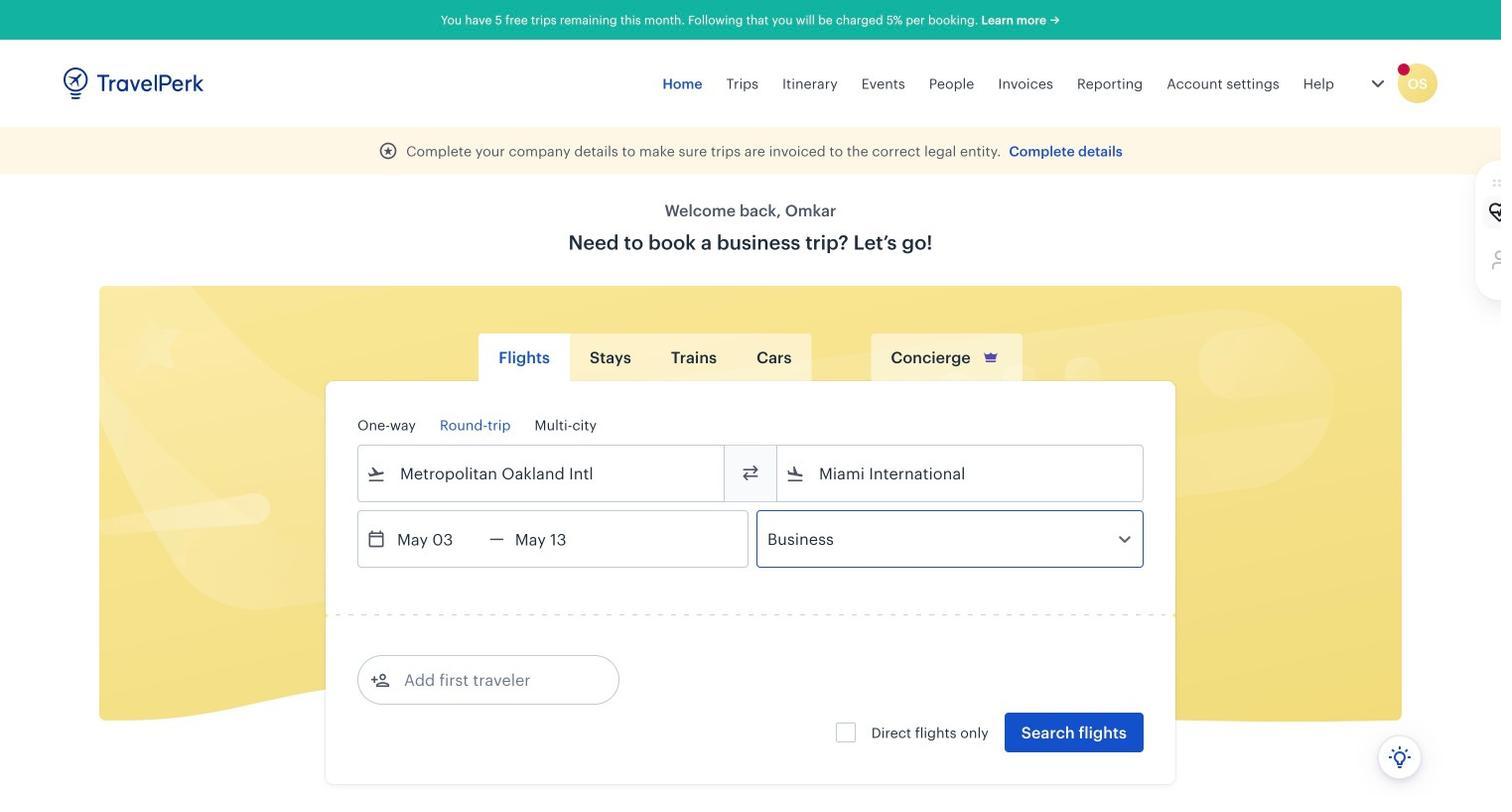 Task type: locate. For each thing, give the bounding box(es) containing it.
Return text field
[[504, 511, 608, 567]]

From search field
[[386, 458, 698, 490]]

Depart text field
[[386, 511, 490, 567]]

To search field
[[805, 458, 1117, 490]]



Task type: describe. For each thing, give the bounding box(es) containing it.
Add first traveler search field
[[390, 664, 597, 696]]



